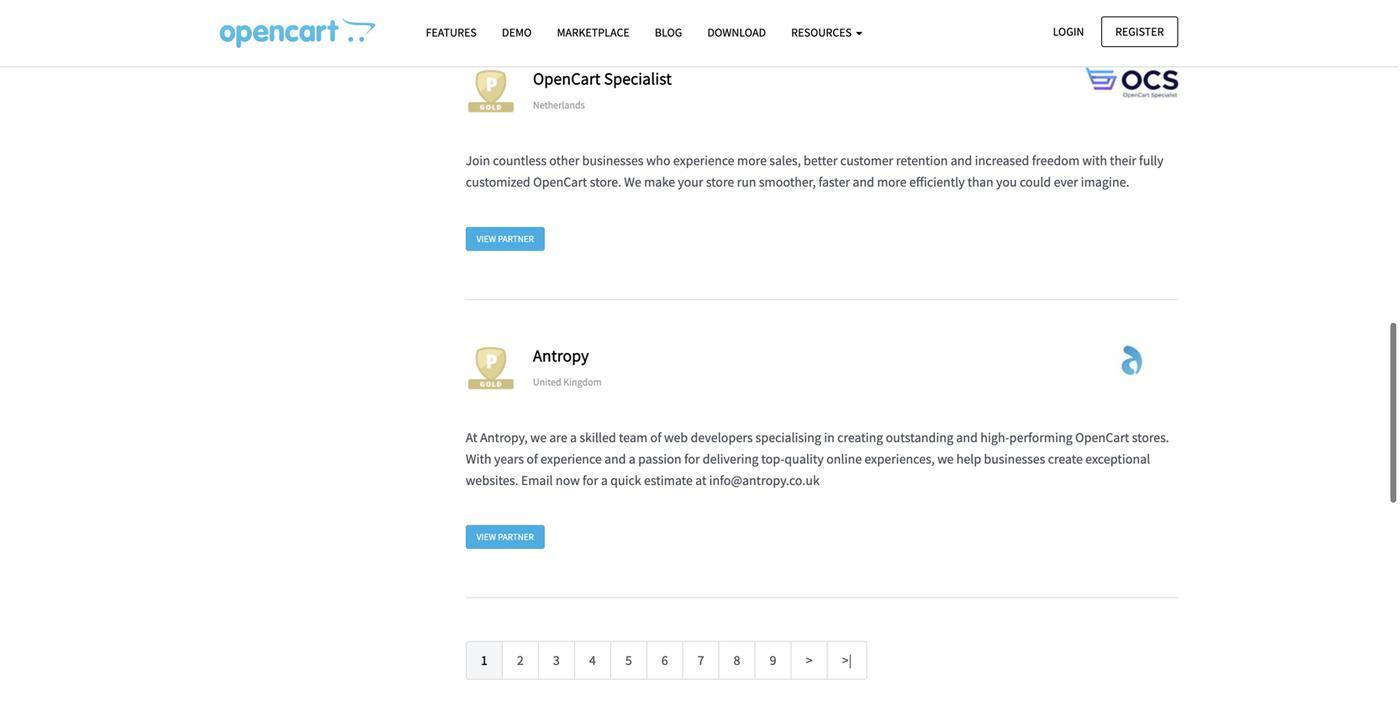 Task type: vqa. For each thing, say whether or not it's contained in the screenshot.
try
no



Task type: describe. For each thing, give the bounding box(es) containing it.
create
[[1049, 451, 1083, 468]]

opencart inside the at antropy, we are a skilled team of web developers specialising in creating outstanding and high-performing opencart stores. with years of experience and a passion for delivering top-quality online experiences, we help businesses create exceptional websites. email now for a quick estimate at info@antropy.co.uk
[[1076, 429, 1130, 446]]

>
[[806, 652, 813, 669]]

store
[[706, 174, 735, 191]]

6 link
[[647, 641, 684, 680]]

marketplace
[[557, 25, 630, 40]]

performing
[[1010, 429, 1073, 446]]

experience inside join countless other businesses who experience more sales, better customer retention and increased freedom with their fully customized opencart store. we make your store run smoother, faster and more efficiently than you could ever imagine.
[[674, 152, 735, 169]]

store.
[[590, 174, 622, 191]]

antropy image
[[1086, 343, 1179, 377]]

login
[[1054, 24, 1085, 39]]

experiences,
[[865, 451, 935, 468]]

at antropy, we are a skilled team of web developers specialising in creating outstanding and high-performing opencart stores. with years of experience and a passion for delivering top-quality online experiences, we help businesses create exceptional websites. email now for a quick estimate at info@antropy.co.uk
[[466, 429, 1170, 489]]

1 horizontal spatial we
[[938, 451, 954, 468]]

at
[[466, 429, 478, 446]]

0 vertical spatial more
[[738, 152, 767, 169]]

>| link
[[827, 641, 868, 680]]

6
[[662, 652, 669, 669]]

> link
[[791, 641, 828, 680]]

years
[[494, 451, 524, 468]]

run
[[737, 174, 757, 191]]

your
[[678, 174, 704, 191]]

2 horizontal spatial a
[[629, 451, 636, 468]]

could
[[1020, 174, 1052, 191]]

opencart specialist
[[533, 68, 672, 89]]

3 link
[[538, 641, 575, 680]]

websites.
[[466, 472, 519, 489]]

are
[[550, 429, 568, 446]]

view partner link for opencart specialist
[[466, 227, 545, 251]]

top-
[[762, 451, 785, 468]]

fully
[[1140, 152, 1164, 169]]

1 vertical spatial for
[[583, 472, 599, 489]]

united
[[533, 375, 562, 388]]

countless
[[493, 152, 547, 169]]

efficiently
[[910, 174, 965, 191]]

than
[[968, 174, 994, 191]]

2 link
[[502, 641, 539, 680]]

online
[[827, 451, 862, 468]]

team
[[619, 429, 648, 446]]

experience inside the at antropy, we are a skilled team of web developers specialising in creating outstanding and high-performing opencart stores. with years of experience and a passion for delivering top-quality online experiences, we help businesses create exceptional websites. email now for a quick estimate at info@antropy.co.uk
[[541, 451, 602, 468]]

join countless other businesses who experience more sales, better customer retention and increased freedom with their fully customized opencart store. we make your store run smoother, faster and more efficiently than you could ever imagine.
[[466, 152, 1164, 191]]

at
[[696, 472, 707, 489]]

7
[[698, 652, 705, 669]]

login link
[[1039, 16, 1099, 47]]

help
[[957, 451, 982, 468]]

freedom
[[1033, 152, 1080, 169]]

partner for opencart specialist
[[498, 233, 534, 245]]

antropy
[[533, 345, 589, 366]]

features link
[[413, 18, 490, 47]]

high-
[[981, 429, 1010, 446]]

you
[[997, 174, 1018, 191]]

2
[[517, 652, 524, 669]]

0 vertical spatial of
[[651, 429, 662, 446]]

1 horizontal spatial a
[[601, 472, 608, 489]]

netherlands
[[533, 99, 585, 112]]

now
[[556, 472, 580, 489]]

blog link
[[643, 18, 695, 47]]

register
[[1116, 24, 1165, 39]]

stores.
[[1133, 429, 1170, 446]]

quick
[[611, 472, 642, 489]]

7 link
[[683, 641, 720, 680]]

customer
[[841, 152, 894, 169]]

united kingdom
[[533, 375, 602, 388]]

5 link
[[611, 641, 648, 680]]

and up 'than'
[[951, 152, 973, 169]]

customized
[[466, 174, 531, 191]]

businesses inside join countless other businesses who experience more sales, better customer retention and increased freedom with their fully customized opencart store. we make your store run smoother, faster and more efficiently than you could ever imagine.
[[583, 152, 644, 169]]

web
[[665, 429, 688, 446]]

estimate
[[644, 472, 693, 489]]

features
[[426, 25, 477, 40]]

info@antropy.co.uk
[[710, 472, 820, 489]]

resources link
[[779, 18, 876, 47]]

opencart certified image for opencart specialist
[[466, 66, 516, 117]]

creating
[[838, 429, 884, 446]]



Task type: locate. For each thing, give the bounding box(es) containing it.
view partner link
[[466, 227, 545, 251], [466, 525, 545, 549]]

view partner link for antropy
[[466, 525, 545, 549]]

opencart certified image for antropy
[[466, 343, 516, 394]]

0 vertical spatial view
[[477, 233, 496, 245]]

more up run
[[738, 152, 767, 169]]

1 vertical spatial we
[[938, 451, 954, 468]]

0 vertical spatial partner
[[498, 233, 534, 245]]

view partner for antropy
[[477, 531, 534, 543]]

1 view from the top
[[477, 233, 496, 245]]

0 horizontal spatial of
[[527, 451, 538, 468]]

view partner link down customized on the left top of the page
[[466, 227, 545, 251]]

1 horizontal spatial for
[[685, 451, 700, 468]]

more
[[738, 152, 767, 169], [878, 174, 907, 191]]

download link
[[695, 18, 779, 47]]

0 horizontal spatial more
[[738, 152, 767, 169]]

of left "web"
[[651, 429, 662, 446]]

resources
[[792, 25, 855, 40]]

we left are
[[531, 429, 547, 446]]

opencart down 'other'
[[533, 174, 588, 191]]

0 vertical spatial businesses
[[583, 152, 644, 169]]

partner for antropy
[[498, 531, 534, 543]]

specialist
[[604, 68, 672, 89]]

a down team
[[629, 451, 636, 468]]

experience up your
[[674, 152, 735, 169]]

view down customized on the left top of the page
[[477, 233, 496, 245]]

ever
[[1054, 174, 1079, 191]]

1 view partner link from the top
[[466, 227, 545, 251]]

other
[[550, 152, 580, 169]]

opencart certified image
[[466, 66, 516, 117], [466, 343, 516, 394]]

in
[[824, 429, 835, 446]]

1 horizontal spatial more
[[878, 174, 907, 191]]

view for antropy
[[477, 531, 496, 543]]

and up help
[[957, 429, 978, 446]]

with
[[1083, 152, 1108, 169]]

1 horizontal spatial experience
[[674, 152, 735, 169]]

experience up now
[[541, 451, 602, 468]]

view partner for opencart specialist
[[477, 233, 534, 245]]

marketplace link
[[545, 18, 643, 47]]

0 horizontal spatial for
[[583, 472, 599, 489]]

1 vertical spatial of
[[527, 451, 538, 468]]

opencart
[[533, 68, 601, 89], [533, 174, 588, 191], [1076, 429, 1130, 446]]

join
[[466, 152, 490, 169]]

experience
[[674, 152, 735, 169], [541, 451, 602, 468]]

2 view from the top
[[477, 531, 496, 543]]

2 opencart certified image from the top
[[466, 343, 516, 394]]

0 vertical spatial a
[[570, 429, 577, 446]]

a right are
[[570, 429, 577, 446]]

their
[[1111, 152, 1137, 169]]

demo link
[[490, 18, 545, 47]]

with
[[466, 451, 492, 468]]

8
[[734, 652, 741, 669]]

passion
[[639, 451, 682, 468]]

faster
[[819, 174, 851, 191]]

specialising
[[756, 429, 822, 446]]

who
[[647, 152, 671, 169]]

1 vertical spatial a
[[629, 451, 636, 468]]

8 link
[[719, 641, 756, 680]]

0 horizontal spatial a
[[570, 429, 577, 446]]

opencart - partners image
[[220, 18, 376, 48]]

blog
[[655, 25, 683, 40]]

sales,
[[770, 152, 801, 169]]

partner down email
[[498, 531, 534, 543]]

0 vertical spatial for
[[685, 451, 700, 468]]

quality
[[785, 451, 824, 468]]

1 vertical spatial view partner link
[[466, 525, 545, 549]]

smoother,
[[759, 174, 816, 191]]

0 horizontal spatial we
[[531, 429, 547, 446]]

kingdom
[[564, 375, 602, 388]]

more down customer
[[878, 174, 907, 191]]

view
[[477, 233, 496, 245], [477, 531, 496, 543]]

1 vertical spatial view
[[477, 531, 496, 543]]

1 horizontal spatial of
[[651, 429, 662, 446]]

partner
[[498, 233, 534, 245], [498, 531, 534, 543]]

1 partner from the top
[[498, 233, 534, 245]]

3
[[553, 652, 560, 669]]

of up email
[[527, 451, 538, 468]]

>|
[[842, 652, 852, 669]]

0 vertical spatial experience
[[674, 152, 735, 169]]

0 vertical spatial view partner
[[477, 233, 534, 245]]

opencart certified image down demo link at the left of the page
[[466, 66, 516, 117]]

and up quick
[[605, 451, 626, 468]]

of
[[651, 429, 662, 446], [527, 451, 538, 468]]

view partner down websites.
[[477, 531, 534, 543]]

9 link
[[755, 641, 792, 680]]

0 vertical spatial we
[[531, 429, 547, 446]]

view down websites.
[[477, 531, 496, 543]]

download
[[708, 25, 766, 40]]

1 horizontal spatial businesses
[[985, 451, 1046, 468]]

register link
[[1102, 16, 1179, 47]]

2 vertical spatial a
[[601, 472, 608, 489]]

exceptional
[[1086, 451, 1151, 468]]

antropy,
[[480, 429, 528, 446]]

we
[[531, 429, 547, 446], [938, 451, 954, 468]]

opencart up exceptional
[[1076, 429, 1130, 446]]

businesses down high-
[[985, 451, 1046, 468]]

2 vertical spatial opencart
[[1076, 429, 1130, 446]]

opencart certified image left the united
[[466, 343, 516, 394]]

1 vertical spatial experience
[[541, 451, 602, 468]]

1 opencart certified image from the top
[[466, 66, 516, 117]]

for right now
[[583, 472, 599, 489]]

email
[[521, 472, 553, 489]]

view partner down customized on the left top of the page
[[477, 233, 534, 245]]

9
[[770, 652, 777, 669]]

1 view partner from the top
[[477, 233, 534, 245]]

1
[[481, 652, 488, 669]]

for up at
[[685, 451, 700, 468]]

businesses inside the at antropy, we are a skilled team of web developers specialising in creating outstanding and high-performing opencart stores. with years of experience and a passion for delivering top-quality online experiences, we help businesses create exceptional websites. email now for a quick estimate at info@antropy.co.uk
[[985, 451, 1046, 468]]

1 vertical spatial businesses
[[985, 451, 1046, 468]]

opencart inside join countless other businesses who experience more sales, better customer retention and increased freedom with their fully customized opencart store. we make your store run smoother, faster and more efficiently than you could ever imagine.
[[533, 174, 588, 191]]

we left help
[[938, 451, 954, 468]]

make
[[644, 174, 675, 191]]

1 vertical spatial partner
[[498, 531, 534, 543]]

partner down customized on the left top of the page
[[498, 233, 534, 245]]

skilled
[[580, 429, 616, 446]]

developers
[[691, 429, 753, 446]]

2 partner from the top
[[498, 531, 534, 543]]

0 vertical spatial opencart
[[533, 68, 601, 89]]

view partner link down websites.
[[466, 525, 545, 549]]

delivering
[[703, 451, 759, 468]]

2 view partner link from the top
[[466, 525, 545, 549]]

and down customer
[[853, 174, 875, 191]]

we
[[624, 174, 642, 191]]

a left quick
[[601, 472, 608, 489]]

1 vertical spatial opencart
[[533, 174, 588, 191]]

view partner
[[477, 233, 534, 245], [477, 531, 534, 543]]

1 vertical spatial opencart certified image
[[466, 343, 516, 394]]

businesses
[[583, 152, 644, 169], [985, 451, 1046, 468]]

for
[[685, 451, 700, 468], [583, 472, 599, 489]]

0 vertical spatial opencart certified image
[[466, 66, 516, 117]]

0 horizontal spatial experience
[[541, 451, 602, 468]]

businesses up store.
[[583, 152, 644, 169]]

demo
[[502, 25, 532, 40]]

opencart up netherlands
[[533, 68, 601, 89]]

view for opencart specialist
[[477, 233, 496, 245]]

4 link
[[574, 641, 611, 680]]

1 vertical spatial more
[[878, 174, 907, 191]]

4
[[590, 652, 596, 669]]

1 vertical spatial view partner
[[477, 531, 534, 543]]

0 vertical spatial view partner link
[[466, 227, 545, 251]]

imagine.
[[1081, 174, 1130, 191]]

2 view partner from the top
[[477, 531, 534, 543]]

0 horizontal spatial businesses
[[583, 152, 644, 169]]

increased
[[975, 152, 1030, 169]]

opencart specialist image
[[1086, 66, 1179, 100]]

retention
[[896, 152, 948, 169]]

better
[[804, 152, 838, 169]]

5
[[626, 652, 632, 669]]



